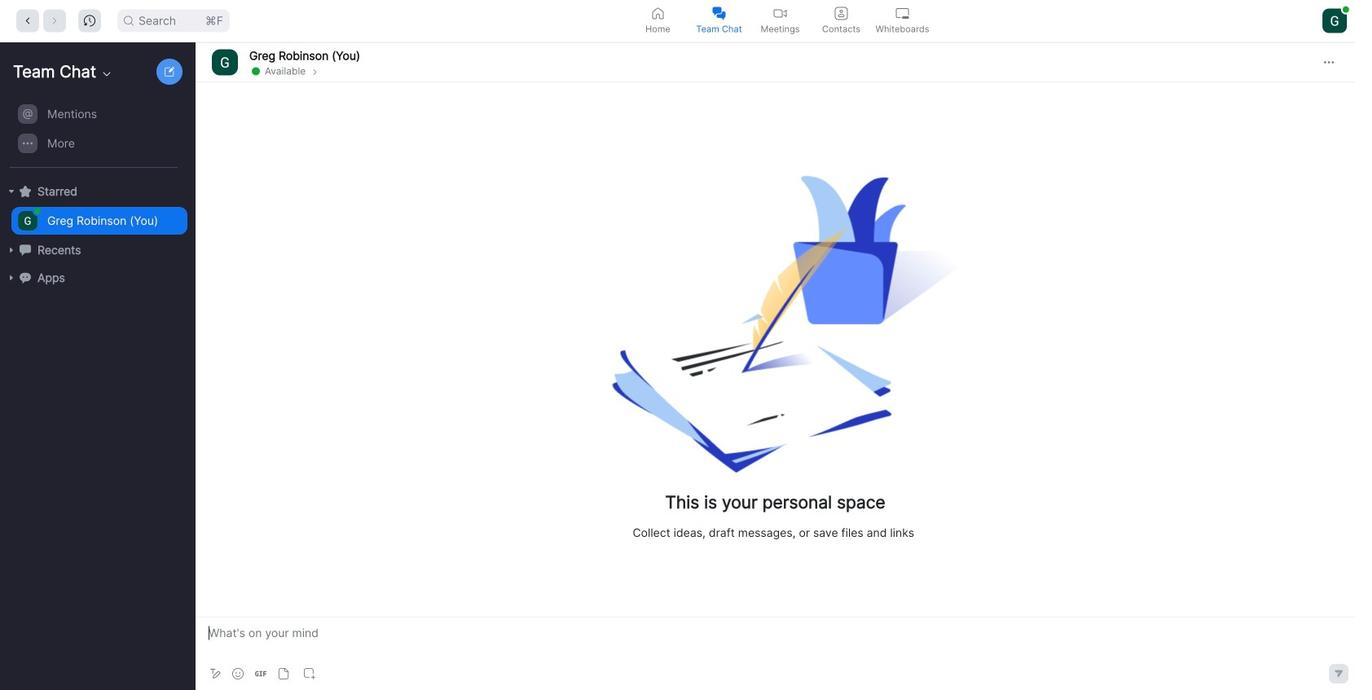 Task type: describe. For each thing, give the bounding box(es) containing it.
1 chevron right small image from the top
[[310, 66, 320, 77]]

2 chevron right small image from the top
[[310, 67, 320, 77]]

0 vertical spatial greg robinson's avatar image
[[212, 49, 238, 75]]

file image
[[278, 668, 289, 680]]

1 vertical spatial online image
[[252, 67, 260, 75]]

file image
[[278, 668, 289, 680]]

chevron down small image
[[100, 68, 113, 81]]

profile contact image
[[835, 7, 848, 20]]

whiteboard small image
[[896, 7, 909, 20]]

1 horizontal spatial online image
[[1343, 6, 1349, 13]]

chevron left small image
[[22, 15, 33, 26]]

magnifier image
[[124, 16, 134, 26]]

screenshot image
[[304, 668, 315, 680]]

ellipses horizontal image
[[1324, 57, 1334, 67]]

whiteboard small image
[[896, 7, 909, 20]]

gif image
[[255, 668, 266, 680]]



Task type: vqa. For each thing, say whether or not it's contained in the screenshot.
Triangle Right icon in the RECENTS TREE ITEM
yes



Task type: locate. For each thing, give the bounding box(es) containing it.
tab list
[[628, 0, 933, 42]]

profile contact image
[[835, 7, 848, 20]]

video on image
[[774, 7, 787, 20], [774, 7, 787, 20]]

online image
[[1343, 6, 1349, 13], [252, 67, 260, 75], [34, 208, 41, 214], [34, 208, 41, 214]]

chevron down small image
[[100, 68, 113, 81]]

triangle right image
[[7, 187, 16, 196], [7, 187, 16, 196], [7, 245, 16, 255], [7, 245, 16, 255], [7, 273, 16, 283], [7, 273, 16, 283]]

history image
[[84, 15, 95, 26]]

emoji image
[[232, 668, 244, 680]]

chevron left small image
[[22, 15, 33, 26]]

star image
[[20, 186, 31, 197], [20, 186, 31, 197]]

emoji image
[[232, 668, 244, 680]]

chevron right small image
[[310, 66, 320, 77], [310, 67, 320, 77]]

recents tree item
[[7, 236, 187, 264]]

screenshot image
[[304, 668, 315, 680]]

0 vertical spatial online image
[[1343, 6, 1349, 13]]

chatbot image
[[20, 272, 31, 283], [20, 272, 31, 283]]

online image
[[1343, 6, 1349, 13], [252, 67, 260, 75]]

chat image
[[20, 244, 31, 256], [20, 244, 31, 256]]

0 horizontal spatial online image
[[252, 67, 260, 75]]

0 horizontal spatial greg robinson's avatar image
[[18, 211, 37, 231]]

team chat image
[[713, 7, 726, 20], [713, 7, 726, 20]]

group
[[0, 99, 187, 168]]

ellipses horizontal image
[[1324, 57, 1334, 67]]

format image
[[209, 667, 222, 681], [209, 667, 222, 681]]

magnifier image
[[124, 16, 134, 26]]

home small image
[[652, 7, 665, 20], [652, 7, 665, 20]]

new image
[[165, 67, 174, 77], [165, 67, 174, 77]]

apps tree item
[[7, 264, 187, 292]]

greg robinson's avatar image
[[212, 49, 238, 75], [18, 211, 37, 231]]

tree
[[0, 98, 192, 308]]

gif image
[[255, 668, 266, 680]]

1 vertical spatial greg robinson's avatar image
[[18, 211, 37, 231]]

history image
[[84, 15, 95, 26]]

1 horizontal spatial greg robinson's avatar image
[[212, 49, 238, 75]]

starred tree item
[[7, 178, 187, 205]]



